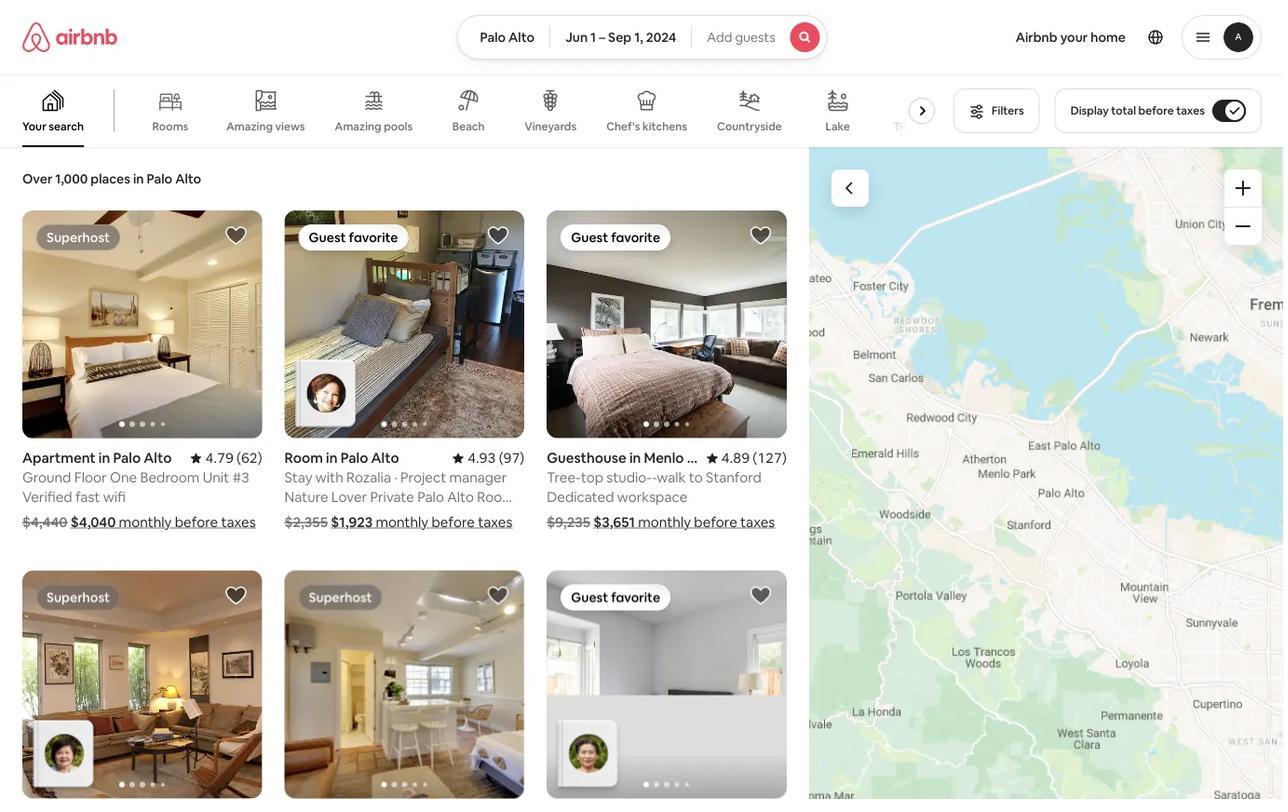 Task type: locate. For each thing, give the bounding box(es) containing it.
alto up bedroom
[[144, 449, 172, 468]]

jun 1 – sep 1, 2024 button
[[550, 15, 693, 60]]

$1,715 button
[[830, 321, 883, 347]]

ground
[[22, 469, 71, 487]]

in inside apartment in palo alto ground floor one bedroom unit #3 verified fast wifi $4,440 $4,040 monthly before taxes
[[99, 449, 110, 468]]

$3,651 down $1,866
[[966, 506, 1006, 523]]

bedroom
[[140, 469, 200, 487]]

$2,355 $1,923 monthly before taxes
[[285, 514, 513, 532]]

palo inside the room in palo alto stay with rozalia · project manager
[[341, 449, 368, 468]]

room in palo alto stay with rozalia · project manager
[[285, 449, 507, 487]]

stanford
[[706, 469, 762, 487]]

before
[[1139, 103, 1175, 118], [175, 514, 218, 532], [432, 514, 475, 532], [694, 514, 738, 532]]

4.89 (127)
[[722, 449, 787, 468]]

$3,651 down dedicated
[[594, 514, 636, 532]]

amazing left views
[[226, 119, 273, 133]]

manager
[[450, 469, 507, 487]]

google map
showing 20 stays. region
[[800, 134, 1285, 799]]

1 vertical spatial add to wishlist: room in palo alto image
[[225, 585, 247, 607]]

1 vertical spatial add to wishlist: apartment in palo alto image
[[487, 585, 510, 607]]

alto inside button
[[509, 29, 535, 46]]

in for room in palo alto
[[326, 449, 338, 468]]

$4,040
[[1010, 474, 1053, 490], [71, 514, 116, 532]]

$1,923 right the $2,355
[[331, 514, 373, 532]]

in up with
[[326, 449, 338, 468]]

1 vertical spatial $1,923
[[331, 514, 373, 532]]

$1,923 for $4,040
[[1062, 495, 1102, 511]]

monthly down workspace
[[639, 514, 691, 532]]

profile element
[[850, 0, 1263, 75]]

1,
[[635, 29, 644, 46]]

1 horizontal spatial add to wishlist: room in palo alto image
[[487, 225, 510, 247]]

$2,079 button
[[1064, 537, 1122, 563]]

1 horizontal spatial monthly
[[376, 514, 429, 532]]

4.79
[[206, 449, 234, 468]]

unit
[[203, 469, 229, 487]]

sep
[[609, 29, 632, 46]]

amazing left the pools at left
[[335, 119, 382, 134]]

amazing
[[226, 119, 273, 133], [335, 119, 382, 134]]

project
[[401, 469, 447, 487]]

3 monthly from the left
[[639, 514, 691, 532]]

before inside "tree-top studio--walk to stanford dedicated workspace $9,235 $3,651 monthly before taxes"
[[694, 514, 738, 532]]

studio-
[[607, 469, 652, 487]]

0 horizontal spatial amazing
[[226, 119, 273, 133]]

lake
[[826, 119, 851, 134]]

taxes right total
[[1177, 103, 1206, 118]]

monthly down "·"
[[376, 514, 429, 532]]

1 horizontal spatial amazing
[[335, 119, 382, 134]]

over 1,000 places in palo alto
[[22, 171, 201, 187]]

beach
[[453, 119, 485, 134]]

2 horizontal spatial in
[[326, 449, 338, 468]]

in right places
[[133, 171, 144, 187]]

taxes down #3
[[221, 514, 256, 532]]

1 horizontal spatial $3,651
[[966, 506, 1006, 523]]

before down stanford
[[694, 514, 738, 532]]

views
[[275, 119, 305, 133]]

filters
[[992, 103, 1025, 118]]

amazing views
[[226, 119, 305, 133]]

$3,651 inside $4,040 $1,923 $3,651
[[966, 506, 1006, 523]]

alto left jun
[[509, 29, 535, 46]]

1 monthly from the left
[[119, 514, 172, 532]]

$1,923
[[1062, 495, 1102, 511], [331, 514, 373, 532]]

monthly down wifi
[[119, 514, 172, 532]]

add to wishlist: apartment in palo alto image
[[225, 225, 247, 247], [487, 585, 510, 607]]

zoom out image
[[1236, 219, 1251, 234]]

(127)
[[753, 449, 787, 468]]

in up floor in the left bottom of the page
[[99, 449, 110, 468]]

1 horizontal spatial $4,040
[[1010, 474, 1053, 490]]

1,000
[[55, 171, 88, 187]]

0 vertical spatial add to wishlist: room in palo alto image
[[487, 225, 510, 247]]

$2,097
[[897, 437, 914, 443]]

workspace
[[618, 488, 688, 507]]

$1,923 for $2,355
[[331, 514, 373, 532]]

before inside apartment in palo alto ground floor one bedroom unit #3 verified fast wifi $4,440 $4,040 monthly before taxes
[[175, 514, 218, 532]]

alto
[[509, 29, 535, 46], [175, 171, 201, 187], [144, 449, 172, 468], [371, 449, 399, 468]]

0 horizontal spatial $3,651
[[594, 514, 636, 532]]

zoom in image
[[1236, 181, 1251, 196]]

room
[[285, 449, 323, 468]]

palo left jun
[[480, 29, 506, 46]]

$4,722
[[1009, 476, 1050, 493]]

2 monthly from the left
[[376, 514, 429, 532]]

1 horizontal spatial $1,923
[[1062, 495, 1102, 511]]

alto up "·"
[[371, 449, 399, 468]]

4.79 out of 5 average rating,  62 reviews image
[[191, 449, 262, 468]]

0 horizontal spatial in
[[99, 449, 110, 468]]

0 vertical spatial $1,923
[[1062, 495, 1102, 511]]

1 vertical spatial $4,040
[[71, 514, 116, 532]]

chef's kitchens
[[607, 119, 688, 134]]

0 vertical spatial $4,040
[[1010, 474, 1053, 490]]

palo up rozalia
[[341, 449, 368, 468]]

$2,442 button
[[925, 409, 983, 435]]

tree-
[[547, 469, 581, 487]]

pools
[[384, 119, 413, 134]]

palo up one
[[113, 449, 141, 468]]

taxes down stanford
[[741, 514, 776, 532]]

1 horizontal spatial add to wishlist: apartment in palo alto image
[[487, 585, 510, 607]]

0 horizontal spatial $4,040
[[71, 514, 116, 532]]

palo inside apartment in palo alto ground floor one bedroom unit #3 verified fast wifi $4,440 $4,040 monthly before taxes
[[113, 449, 141, 468]]

0 horizontal spatial add to wishlist: room in palo alto image
[[225, 585, 247, 607]]

$4,577 button
[[1038, 540, 1096, 566]]

None search field
[[457, 15, 828, 60]]

0 horizontal spatial monthly
[[119, 514, 172, 532]]

before down unit
[[175, 514, 218, 532]]

$1,923 up $2,079 button
[[1062, 495, 1102, 511]]

2 horizontal spatial monthly
[[639, 514, 691, 532]]

$2,097 button
[[887, 427, 924, 453]]

0 horizontal spatial $1,923
[[331, 514, 373, 532]]

in inside the room in palo alto stay with rozalia · project manager
[[326, 449, 338, 468]]

dedicated
[[547, 488, 615, 507]]

add to wishlist: room in palo alto image
[[487, 225, 510, 247], [225, 585, 247, 607]]

0 horizontal spatial add to wishlist: apartment in palo alto image
[[225, 225, 247, 247]]

$1,923 inside $4,040 $1,923 $3,651
[[1062, 495, 1102, 511]]

group containing amazing views
[[0, 75, 954, 147]]

taxes inside apartment in palo alto ground floor one bedroom unit #3 verified fast wifi $4,440 $4,040 monthly before taxes
[[221, 514, 256, 532]]

home
[[1091, 29, 1127, 46]]

your
[[22, 119, 46, 134]]

(62)
[[237, 449, 262, 468]]

$4,040 $1,923 $3,651
[[966, 474, 1102, 523]]

to
[[689, 469, 703, 487]]

add guests
[[707, 29, 776, 46]]

add to wishlist: room in redwood city image
[[750, 585, 772, 607]]

0 vertical spatial add to wishlist: apartment in palo alto image
[[225, 225, 247, 247]]

jun 1 – sep 1, 2024
[[566, 29, 677, 46]]

$1,715
[[838, 325, 875, 342]]

group
[[0, 75, 954, 147], [22, 211, 262, 439], [285, 211, 525, 439], [547, 211, 787, 439], [22, 571, 262, 799], [285, 571, 525, 799], [547, 571, 787, 799]]

$2,079
[[1072, 541, 1114, 558]]

(97)
[[499, 449, 525, 468]]



Task type: vqa. For each thing, say whether or not it's contained in the screenshot.
4.51
no



Task type: describe. For each thing, give the bounding box(es) containing it.
add to wishlist: guesthouse in menlo park image
[[750, 225, 772, 247]]

$2,522
[[1022, 490, 1062, 507]]

rooms
[[152, 119, 189, 134]]

$2,114
[[918, 413, 955, 429]]

one
[[110, 469, 137, 487]]

chef's
[[607, 119, 641, 134]]

4.79 (62)
[[206, 449, 262, 468]]

$1,536
[[1218, 576, 1258, 592]]

your
[[1061, 29, 1089, 46]]

wifi
[[103, 488, 126, 507]]

total
[[1112, 103, 1137, 118]]

taxes inside "tree-top studio--walk to stanford dedicated workspace $9,235 $3,651 monthly before taxes"
[[741, 514, 776, 532]]

alto down rooms
[[175, 171, 201, 187]]

·
[[394, 469, 398, 487]]

before down manager
[[432, 514, 475, 532]]

1
[[591, 29, 597, 46]]

$1,866
[[933, 470, 974, 487]]

your search
[[22, 119, 84, 134]]

$3,651 inside "tree-top studio--walk to stanford dedicated workspace $9,235 $3,651 monthly before taxes"
[[594, 514, 636, 532]]

over
[[22, 171, 52, 187]]

rozalia
[[347, 469, 391, 487]]

stay
[[285, 469, 313, 487]]

alto inside apartment in palo alto ground floor one bedroom unit #3 verified fast wifi $4,440 $4,040 monthly before taxes
[[144, 449, 172, 468]]

$1,866 button
[[925, 466, 982, 492]]

jun
[[566, 29, 588, 46]]

$4,040 inside apartment in palo alto ground floor one bedroom unit #3 verified fast wifi $4,440 $4,040 monthly before taxes
[[71, 514, 116, 532]]

1 horizontal spatial in
[[133, 171, 144, 187]]

alto inside the room in palo alto stay with rozalia · project manager
[[371, 449, 399, 468]]

apartment
[[22, 449, 96, 468]]

$2,355
[[285, 514, 328, 532]]

#3
[[232, 469, 249, 487]]

palo right places
[[147, 171, 173, 187]]

search
[[49, 119, 84, 134]]

vineyards
[[525, 119, 577, 134]]

add
[[707, 29, 733, 46]]

apartment in palo alto ground floor one bedroom unit #3 verified fast wifi $4,440 $4,040 monthly before taxes
[[22, 449, 256, 532]]

$4,577
[[1046, 545, 1087, 562]]

filters button
[[954, 89, 1041, 133]]

amazing for amazing views
[[226, 119, 273, 133]]

–
[[599, 29, 606, 46]]

$4,722 button
[[1000, 471, 1058, 498]]

airbnb your home link
[[1005, 18, 1138, 57]]

palo alto
[[480, 29, 535, 46]]

amazing pools
[[335, 119, 413, 134]]

tiny homes
[[894, 119, 954, 134]]

display total before taxes
[[1071, 103, 1206, 118]]

$3,651 button
[[958, 501, 1014, 527]]

palo inside button
[[480, 29, 506, 46]]

4.89 out of 5 average rating,  127 reviews image
[[707, 449, 787, 468]]

amazing for amazing pools
[[335, 119, 382, 134]]

places
[[91, 171, 130, 187]]

tree-top studio--walk to stanford dedicated workspace $9,235 $3,651 monthly before taxes
[[547, 469, 776, 532]]

2024
[[646, 29, 677, 46]]

monthly inside apartment in palo alto ground floor one bedroom unit #3 verified fast wifi $4,440 $4,040 monthly before taxes
[[119, 514, 172, 532]]

-
[[652, 469, 657, 487]]

4.93
[[468, 449, 496, 468]]

4.93 (97)
[[468, 449, 525, 468]]

countryside
[[718, 119, 783, 134]]

display
[[1071, 103, 1110, 118]]

guests
[[736, 29, 776, 46]]

fast
[[75, 488, 100, 507]]

airbnb
[[1016, 29, 1058, 46]]

before right total
[[1139, 103, 1175, 118]]

top
[[581, 469, 604, 487]]

the location you searched image
[[1055, 486, 1070, 501]]

verified
[[22, 488, 72, 507]]

taxes down manager
[[478, 514, 513, 532]]

$2,442
[[933, 414, 975, 431]]

$2,522 button
[[1013, 485, 1071, 511]]

kitchens
[[643, 119, 688, 134]]

palo alto button
[[457, 15, 551, 60]]

$4,440
[[22, 514, 68, 532]]

monthly inside "tree-top studio--walk to stanford dedicated workspace $9,235 $3,651 monthly before taxes"
[[639, 514, 691, 532]]

none search field containing palo alto
[[457, 15, 828, 60]]

floor
[[74, 469, 107, 487]]

$1,536 button
[[1210, 571, 1266, 597]]

$2,114 button
[[909, 408, 963, 434]]

add guests button
[[692, 15, 828, 60]]

with
[[316, 469, 344, 487]]

$4,040 inside $4,040 $1,923 $3,651
[[1010, 474, 1053, 490]]

in for apartment in palo alto
[[99, 449, 110, 468]]

$4,040 button
[[1001, 469, 1061, 495]]

walk
[[657, 469, 686, 487]]

$9,235
[[547, 514, 591, 532]]

tiny
[[894, 119, 916, 134]]

homes
[[919, 119, 954, 134]]

$1,923 button
[[1054, 490, 1110, 516]]

4.93 out of 5 average rating,  97 reviews image
[[453, 449, 525, 468]]

airbnb your home
[[1016, 29, 1127, 46]]



